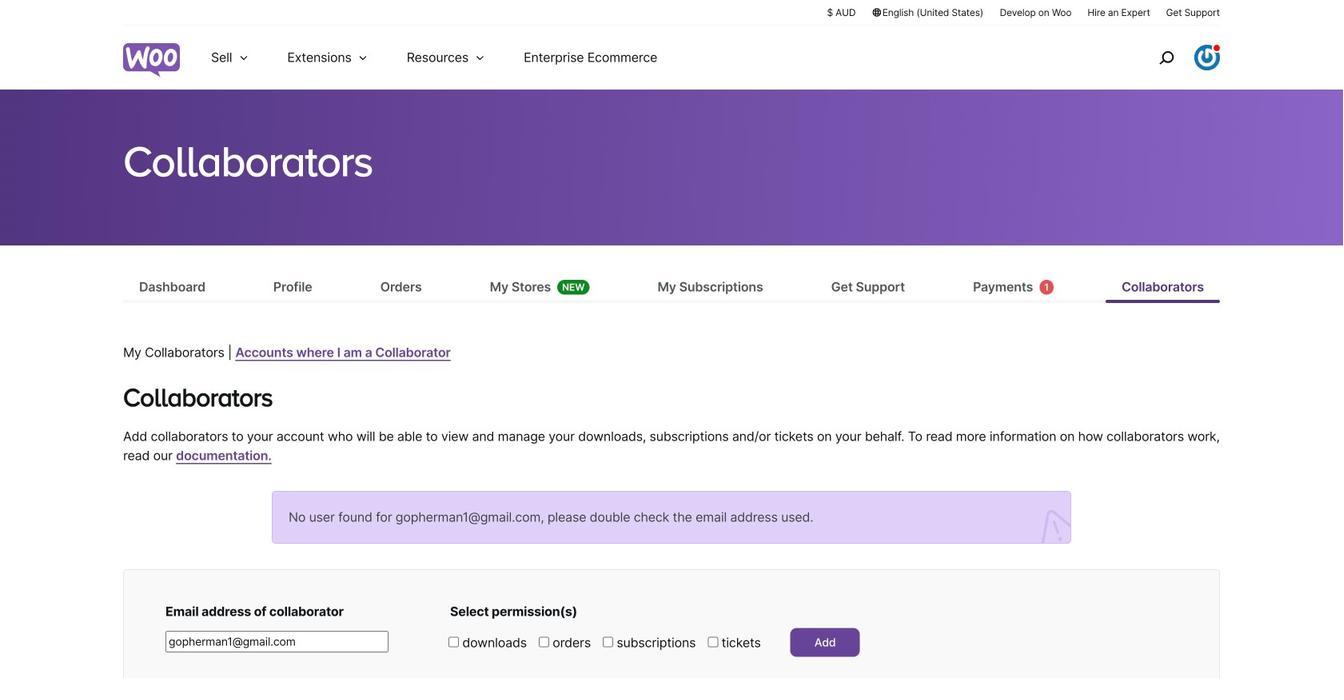 Task type: locate. For each thing, give the bounding box(es) containing it.
service navigation menu element
[[1125, 32, 1221, 84]]

None checkbox
[[603, 637, 614, 648], [708, 637, 719, 648], [603, 637, 614, 648], [708, 637, 719, 648]]

None checkbox
[[449, 637, 459, 648], [539, 637, 549, 648], [449, 637, 459, 648], [539, 637, 549, 648]]

search image
[[1154, 45, 1180, 70]]



Task type: describe. For each thing, give the bounding box(es) containing it.
open account menu image
[[1195, 45, 1221, 70]]



Task type: vqa. For each thing, say whether or not it's contained in the screenshot.
LOG
no



